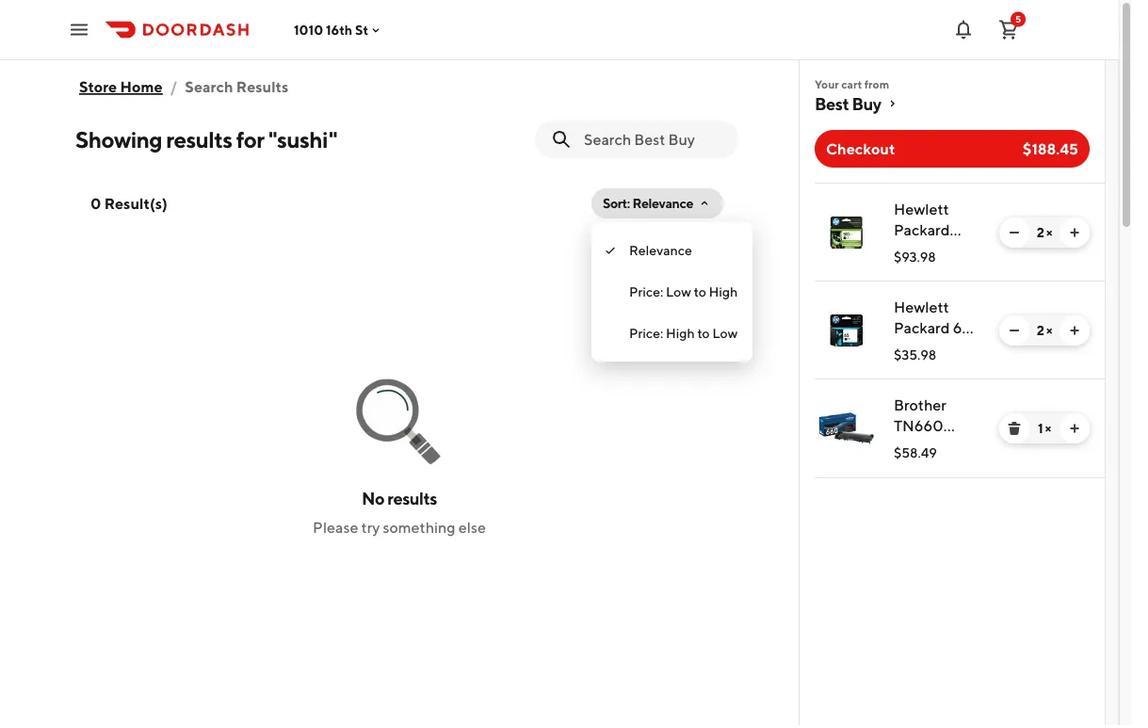 Task type: locate. For each thing, give the bounding box(es) containing it.
0 vertical spatial to
[[694, 284, 706, 300]]

2 2 × from the top
[[1037, 323, 1052, 338]]

0 vertical spatial remove one from cart image
[[1007, 225, 1022, 240]]

2 for $35.98
[[1037, 323, 1044, 338]]

your cart from
[[815, 77, 889, 90]]

low inside button
[[712, 325, 738, 341]]

high up 'price: high to low'
[[709, 284, 738, 300]]

price: down price: low to high button
[[629, 325, 663, 341]]

for
[[236, 126, 264, 153]]

sort: relevance
[[603, 195, 693, 211]]

1 price: from the top
[[629, 284, 663, 300]]

hewlett packard high-yield 910xl black ink cartridge image
[[819, 204, 875, 261]]

showing
[[75, 126, 162, 153]]

list
[[800, 183, 1105, 478]]

add one to cart image
[[1067, 225, 1082, 240], [1067, 323, 1082, 338]]

2 add one to cart image from the top
[[1067, 323, 1082, 338]]

0 horizontal spatial high
[[666, 325, 695, 341]]

price: high to low button
[[592, 313, 753, 354]]

price: inside button
[[629, 325, 663, 341]]

price: low to high
[[629, 284, 738, 300]]

to down price: low to high at the right top
[[697, 325, 710, 341]]

high down price: low to high at the right top
[[666, 325, 695, 341]]

2 remove one from cart image from the top
[[1007, 323, 1022, 338]]

store
[[79, 78, 117, 96]]

relevance right 'sort:'
[[632, 195, 693, 211]]

1 vertical spatial to
[[697, 325, 710, 341]]

remove one from cart image
[[1007, 225, 1022, 240], [1007, 323, 1022, 338]]

0 vertical spatial results
[[166, 126, 232, 153]]

1010 16th st
[[294, 22, 368, 37]]

remove item from cart image
[[1007, 421, 1022, 436]]

1 vertical spatial high
[[666, 325, 695, 341]]

1 vertical spatial add one to cart image
[[1067, 323, 1082, 338]]

1 vertical spatial remove one from cart image
[[1007, 323, 1022, 338]]

your
[[815, 77, 839, 90]]

price: high to low
[[629, 325, 738, 341]]

2 ×
[[1037, 225, 1052, 240], [1037, 323, 1052, 338]]

1 vertical spatial relevance
[[629, 243, 692, 258]]

1 vertical spatial low
[[712, 325, 738, 341]]

0 horizontal spatial results
[[166, 126, 232, 153]]

1 horizontal spatial results
[[387, 488, 437, 508]]

0 vertical spatial high
[[709, 284, 738, 300]]

1 vertical spatial results
[[387, 488, 437, 508]]

no results
[[362, 488, 437, 508]]

results up the something
[[387, 488, 437, 508]]

0 result(s)
[[90, 195, 168, 212]]

add one to cart image for $35.98
[[1067, 323, 1082, 338]]

5 button
[[990, 11, 1028, 49]]

2 × for $35.98
[[1037, 323, 1052, 338]]

from
[[864, 77, 889, 90]]

×
[[1046, 225, 1052, 240], [1046, 323, 1052, 338], [1045, 421, 1051, 436]]

results left for
[[166, 126, 232, 153]]

price: inside button
[[629, 284, 663, 300]]

1 vertical spatial ×
[[1046, 323, 1052, 338]]

low
[[666, 284, 691, 300], [712, 325, 738, 341]]

2 price: from the top
[[629, 325, 663, 341]]

2 2 from the top
[[1037, 323, 1044, 338]]

× for $93.98
[[1046, 225, 1052, 240]]

1 remove one from cart image from the top
[[1007, 225, 1022, 240]]

to for low
[[694, 284, 706, 300]]

0 vertical spatial ×
[[1046, 225, 1052, 240]]

1 vertical spatial 2
[[1037, 323, 1044, 338]]

0 vertical spatial price:
[[629, 284, 663, 300]]

0 vertical spatial 2 ×
[[1037, 225, 1052, 240]]

1 vertical spatial price:
[[629, 325, 663, 341]]

to
[[694, 284, 706, 300], [697, 325, 710, 341]]

0 vertical spatial 2
[[1037, 225, 1044, 240]]

high
[[709, 284, 738, 300], [666, 325, 695, 341]]

low down price: low to high at the right top
[[712, 325, 738, 341]]

1 horizontal spatial high
[[709, 284, 738, 300]]

results
[[236, 78, 289, 96]]

1 2 from the top
[[1037, 225, 1044, 240]]

home
[[120, 78, 163, 96]]

relevance up price: low to high button
[[629, 243, 692, 258]]

16th
[[326, 22, 353, 37]]

relevance inside dropdown button
[[632, 195, 693, 211]]

1 add one to cart image from the top
[[1067, 225, 1082, 240]]

0 vertical spatial low
[[666, 284, 691, 300]]

2 vertical spatial ×
[[1045, 421, 1051, 436]]

relevance
[[632, 195, 693, 211], [629, 243, 692, 258]]

price: down relevance button
[[629, 284, 663, 300]]

price:
[[629, 284, 663, 300], [629, 325, 663, 341]]

price: low to high button
[[592, 271, 753, 313]]

results
[[166, 126, 232, 153], [387, 488, 437, 508]]

$188.45
[[1023, 140, 1079, 158]]

notification bell image
[[952, 18, 975, 41]]

1 2 × from the top
[[1037, 225, 1052, 240]]

0 vertical spatial relevance
[[632, 195, 693, 211]]

$58.49
[[894, 445, 937, 461]]

2
[[1037, 225, 1044, 240], [1037, 323, 1044, 338]]

0 horizontal spatial low
[[666, 284, 691, 300]]

low down relevance button
[[666, 284, 691, 300]]

to up 'price: high to low'
[[694, 284, 706, 300]]

to inside button
[[694, 284, 706, 300]]

open menu image
[[68, 18, 90, 41]]

1 vertical spatial 2 ×
[[1037, 323, 1052, 338]]

results for no
[[387, 488, 437, 508]]

results for showing
[[166, 126, 232, 153]]

store home link
[[79, 68, 163, 105]]

sort: relevance button
[[591, 188, 723, 219]]

2 × for $93.98
[[1037, 225, 1052, 240]]

add one to cart image
[[1067, 421, 1082, 436]]

relevance inside button
[[629, 243, 692, 258]]

best buy link
[[815, 92, 1090, 115]]

0
[[90, 195, 101, 212]]

1 horizontal spatial low
[[712, 325, 738, 341]]

0 vertical spatial add one to cart image
[[1067, 225, 1082, 240]]

to inside button
[[697, 325, 710, 341]]

$35.98
[[894, 347, 936, 363]]



Task type: vqa. For each thing, say whether or not it's contained in the screenshot.
the $0
no



Task type: describe. For each thing, give the bounding box(es) containing it.
2 for $93.98
[[1037, 225, 1044, 240]]

remove one from cart image for $35.98
[[1007, 323, 1022, 338]]

price: for price: low to high
[[629, 284, 663, 300]]

else
[[459, 519, 486, 536]]

checkout
[[826, 140, 895, 158]]

1
[[1038, 421, 1043, 436]]

× for $58.49
[[1045, 421, 1051, 436]]

price: for price: high to low
[[629, 325, 663, 341]]

high inside button
[[666, 325, 695, 341]]

please try something else
[[313, 519, 486, 536]]

hewlett packard 65 standard capacity black ink cartridge image
[[819, 302, 875, 359]]

relevance button
[[592, 230, 753, 271]]

buy
[[852, 93, 881, 114]]

cart
[[841, 77, 862, 90]]

please
[[313, 519, 358, 536]]

best
[[815, 93, 849, 114]]

5 items, open order cart image
[[997, 18, 1020, 41]]

low inside button
[[666, 284, 691, 300]]

showing results for "sushi"
[[75, 126, 337, 153]]

result(s)
[[104, 195, 168, 212]]

remove one from cart image for $93.98
[[1007, 225, 1022, 240]]

1010
[[294, 22, 323, 37]]

no
[[362, 488, 384, 508]]

1010 16th st button
[[294, 22, 384, 37]]

best buy
[[815, 93, 881, 114]]

"sushi"
[[268, 126, 337, 153]]

try
[[361, 519, 380, 536]]

sort:
[[603, 195, 630, 211]]

1 ×
[[1038, 421, 1051, 436]]

list containing 2 ×
[[800, 183, 1105, 478]]

Search Best Buy search field
[[584, 129, 723, 150]]

× for $35.98
[[1046, 323, 1052, 338]]

add one to cart image for $93.98
[[1067, 225, 1082, 240]]

high inside button
[[709, 284, 738, 300]]

search
[[185, 78, 233, 96]]

no search results image
[[352, 374, 446, 468]]

brother tn660 high-yield black toner cartridge image
[[819, 400, 875, 457]]

store home / search results
[[79, 78, 289, 96]]

$93.98
[[894, 249, 936, 265]]

5
[[1015, 14, 1021, 24]]

st
[[355, 22, 368, 37]]

/
[[170, 78, 177, 96]]

to for high
[[697, 325, 710, 341]]

something
[[383, 519, 456, 536]]



